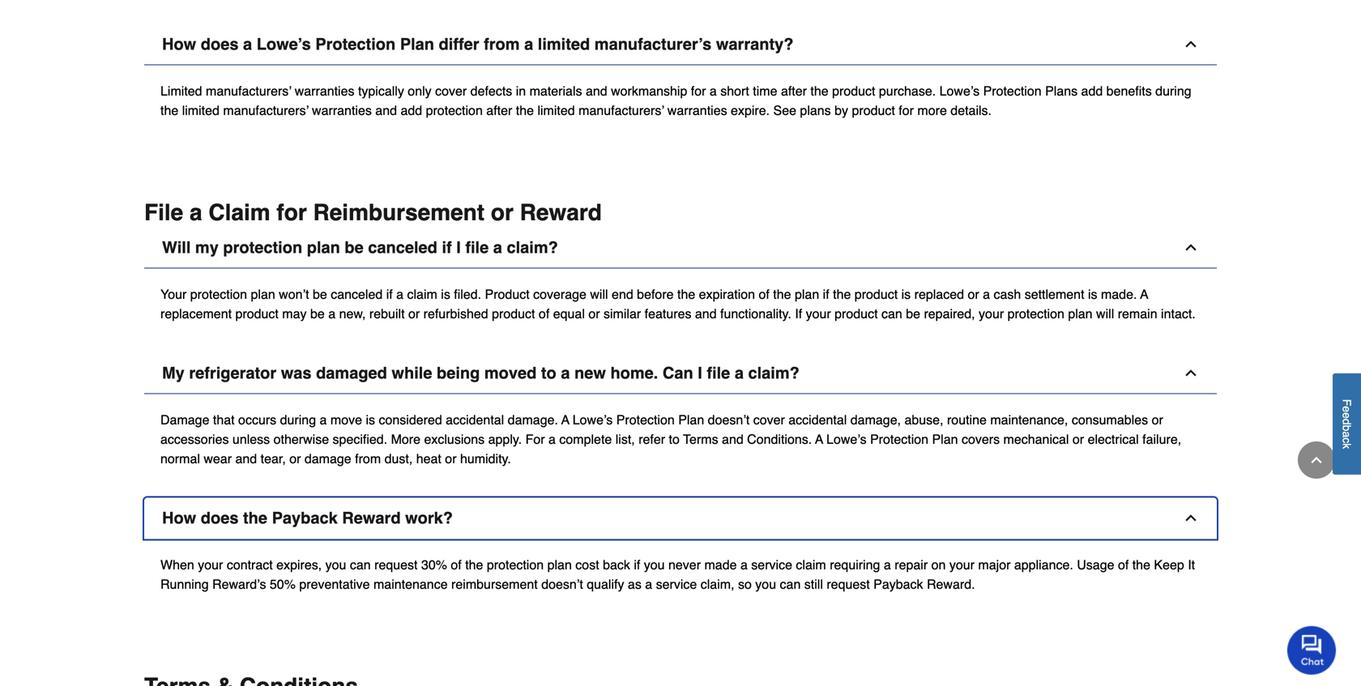 Task type: describe. For each thing, give the bounding box(es) containing it.
complete
[[560, 432, 612, 447]]

manufacturer's
[[595, 35, 712, 53]]

only
[[408, 83, 432, 98]]

end
[[612, 287, 634, 302]]

settlement
[[1025, 287, 1085, 302]]

i inside 'button'
[[456, 238, 461, 257]]

protection down damage, on the bottom right
[[870, 432, 929, 447]]

reward.
[[927, 577, 975, 592]]

home.
[[611, 364, 658, 382]]

features
[[645, 306, 692, 321]]

made.
[[1101, 287, 1137, 302]]

when
[[160, 558, 194, 573]]

0 horizontal spatial after
[[487, 103, 512, 118]]

repair
[[895, 558, 928, 573]]

warranties down short
[[668, 103, 727, 118]]

how for how does the payback reward work?
[[162, 509, 196, 528]]

new,
[[339, 306, 366, 321]]

1 e from the top
[[1341, 406, 1354, 413]]

0 vertical spatial for
[[691, 83, 706, 98]]

tear,
[[261, 451, 286, 466]]

warranties left "typically"
[[295, 83, 355, 98]]

be inside will my protection plan be canceled if i file a claim? 'button'
[[345, 238, 364, 257]]

maintenance
[[374, 577, 448, 592]]

plan inside "button"
[[400, 35, 434, 53]]

payback inside button
[[272, 509, 338, 528]]

chevron up image for will my protection plan be canceled if i file a claim?
[[1183, 239, 1199, 256]]

my
[[195, 238, 219, 257]]

terms
[[683, 432, 719, 447]]

made
[[705, 558, 737, 573]]

doesn't inside the damage that occurs during a move is considered accidental damage. a lowe's protection plan doesn't cover accidental damage, abuse, routine maintenance, consumables or accessories unless otherwise specified. more exclusions apply. for a complete list, refer to terms and conditions. a lowe's protection plan covers mechanical or electrical failure, normal wear and tear, or damage from dust, heat or humidity.
[[708, 412, 750, 427]]

can
[[663, 364, 694, 382]]

purchase.
[[879, 83, 936, 98]]

expires,
[[277, 558, 322, 573]]

product right 'if'
[[835, 306, 878, 321]]

so
[[738, 577, 752, 592]]

50%
[[270, 577, 296, 592]]

appliance.
[[1015, 558, 1074, 573]]

more
[[391, 432, 421, 447]]

in
[[516, 83, 526, 98]]

if inside the 'when your contract expires, you can request 30% of the protection plan cost back if you never made a service claim requiring a repair on your major appliance. usage of the keep it running reward's 50% preventative maintenance reimbursement doesn't qualify as a service claim, so you can still request payback reward.'
[[634, 558, 641, 573]]

is left made.
[[1088, 287, 1098, 302]]

expiration
[[699, 287, 755, 302]]

i inside button
[[698, 364, 703, 382]]

2 horizontal spatial plan
[[932, 432, 958, 447]]

your right 'if'
[[806, 306, 831, 321]]

1 accidental from the left
[[446, 412, 504, 427]]

will my protection plan be canceled if i file a claim? button
[[144, 227, 1217, 269]]

for
[[526, 432, 545, 447]]

0 vertical spatial after
[[781, 83, 807, 98]]

list,
[[616, 432, 635, 447]]

damage that occurs during a move is considered accidental damage. a lowe's protection plan doesn't cover accidental damage, abuse, routine maintenance, consumables or accessories unless otherwise specified. more exclusions apply. for a complete list, refer to terms and conditions. a lowe's protection plan covers mechanical or electrical failure, normal wear and tear, or damage from dust, heat or humidity.
[[160, 412, 1182, 466]]

protection inside the 'when your contract expires, you can request 30% of the protection plan cost back if you never made a service claim requiring a repair on your major appliance. usage of the keep it running reward's 50% preventative maintenance reimbursement doesn't qualify as a service claim, so you can still request payback reward.'
[[487, 558, 544, 573]]

chevron up image for how does a lowe's protection plan differ from a limited manufacturer's warranty?
[[1183, 36, 1199, 52]]

plan inside 'button'
[[307, 238, 340, 257]]

limited down materials
[[538, 103, 575, 118]]

plan left won't in the left of the page
[[251, 287, 275, 302]]

0 horizontal spatial will
[[590, 287, 608, 302]]

cover inside the damage that occurs during a move is considered accidental damage. a lowe's protection plan doesn't cover accidental damage, abuse, routine maintenance, consumables or accessories unless otherwise specified. more exclusions apply. for a complete list, refer to terms and conditions. a lowe's protection plan covers mechanical or electrical failure, normal wear and tear, or damage from dust, heat or humidity.
[[753, 412, 785, 427]]

0 vertical spatial reward
[[520, 200, 602, 226]]

was
[[281, 364, 312, 382]]

defects
[[471, 83, 512, 98]]

protection up replacement
[[190, 287, 247, 302]]

warranty?
[[716, 35, 794, 53]]

humidity.
[[460, 451, 511, 466]]

1 horizontal spatial can
[[780, 577, 801, 592]]

reward's
[[212, 577, 266, 592]]

still
[[805, 577, 823, 592]]

time
[[753, 83, 778, 98]]

0 horizontal spatial add
[[401, 103, 422, 118]]

plans
[[800, 103, 831, 118]]

filed.
[[454, 287, 481, 302]]

rebuilt
[[370, 306, 405, 321]]

warranties down "typically"
[[312, 103, 372, 118]]

unless
[[233, 432, 270, 447]]

product left replaced
[[855, 287, 898, 302]]

running
[[160, 577, 209, 592]]

qualify
[[587, 577, 624, 592]]

back
[[603, 558, 630, 573]]

the inside button
[[243, 509, 267, 528]]

abuse,
[[905, 412, 944, 427]]

can inside your protection plan won't be canceled if a claim is filed. product coverage will end before the expiration of the plan if the product is replaced or a cash settlement is made. a replacement product may be a new, rebuilt or refurbished product of equal or similar features and functionality. if your product can be repaired, your protection plan will remain intact.
[[882, 306, 903, 321]]

plan up 'if'
[[795, 287, 820, 302]]

wear
[[204, 451, 232, 466]]

contract
[[227, 558, 273, 573]]

doesn't inside the 'when your contract expires, you can request 30% of the protection plan cost back if you never made a service claim requiring a repair on your major appliance. usage of the keep it running reward's 50% preventative maintenance reimbursement doesn't qualify as a service claim, so you can still request payback reward.'
[[542, 577, 583, 592]]

your protection plan won't be canceled if a claim is filed. product coverage will end before the expiration of the plan if the product is replaced or a cash settlement is made. a replacement product may be a new, rebuilt or refurbished product of equal or similar features and functionality. if your product can be repaired, your protection plan will remain intact.
[[160, 287, 1196, 321]]

as
[[628, 577, 642, 592]]

and right terms at right
[[722, 432, 744, 447]]

refurbished
[[424, 306, 488, 321]]

claim inside the 'when your contract expires, you can request 30% of the protection plan cost back if you never made a service claim requiring a repair on your major appliance. usage of the keep it running reward's 50% preventative maintenance reimbursement doesn't qualify as a service claim, so you can still request payback reward.'
[[796, 558, 826, 573]]

1 horizontal spatial service
[[752, 558, 793, 573]]

maintenance,
[[991, 412, 1069, 427]]

conditions.
[[747, 432, 812, 447]]

is up refurbished
[[441, 287, 450, 302]]

from inside "button"
[[484, 35, 520, 53]]

2 e from the top
[[1341, 413, 1354, 419]]

damage
[[160, 412, 209, 427]]

functionality.
[[721, 306, 792, 321]]

chat invite button image
[[1288, 626, 1337, 675]]

coverage
[[533, 287, 587, 302]]

be down replaced
[[906, 306, 921, 321]]

otherwise
[[274, 432, 329, 447]]

reward inside how does the payback reward work? button
[[342, 509, 401, 528]]

protection down settlement
[[1008, 306, 1065, 321]]

similar
[[604, 306, 641, 321]]

file inside 'button'
[[465, 238, 489, 257]]

typically
[[358, 83, 404, 98]]

covers
[[962, 432, 1000, 447]]

repaired,
[[924, 306, 975, 321]]

intact.
[[1161, 306, 1196, 321]]

protection inside the limited manufacturers' warranties typically only cover defects in materials and workmanship for a short time after the product purchase. lowe's protection plans add benefits during the limited manufacturers' warranties and add protection after the limited manufacturers' warranties expire. see plans by product for more details.
[[426, 103, 483, 118]]

to inside the damage that occurs during a move is considered accidental damage. a lowe's protection plan doesn't cover accidental damage, abuse, routine maintenance, consumables or accessories unless otherwise specified. more exclusions apply. for a complete list, refer to terms and conditions. a lowe's protection plan covers mechanical or electrical failure, normal wear and tear, or damage from dust, heat or humidity.
[[669, 432, 680, 447]]

chevron up image for how does the payback reward work?
[[1183, 510, 1199, 526]]

limited inside "button"
[[538, 35, 590, 53]]

product down product
[[492, 306, 535, 321]]

differ
[[439, 35, 479, 53]]

be right won't in the left of the page
[[313, 287, 327, 302]]

materials
[[530, 83, 582, 98]]

reimbursement
[[313, 200, 485, 226]]

how does a lowe's protection plan differ from a limited manufacturer's warranty?
[[162, 35, 794, 53]]

claim? inside 'button'
[[507, 238, 558, 257]]

damage
[[305, 451, 351, 466]]

lowe's inside how does a lowe's protection plan differ from a limited manufacturer's warranty? "button"
[[257, 35, 311, 53]]

1 horizontal spatial a
[[816, 432, 823, 447]]

and inside your protection plan won't be canceled if a claim is filed. product coverage will end before the expiration of the plan if the product is replaced or a cash settlement is made. a replacement product may be a new, rebuilt or refurbished product of equal or similar features and functionality. if your product can be repaired, your protection plan will remain intact.
[[695, 306, 717, 321]]

reimbursement
[[451, 577, 538, 592]]

claim? inside button
[[748, 364, 800, 382]]

cover inside the limited manufacturers' warranties typically only cover defects in materials and workmanship for a short time after the product purchase. lowe's protection plans add benefits during the limited manufacturers' warranties and add protection after the limited manufacturers' warranties expire. see plans by product for more details.
[[435, 83, 467, 98]]

before
[[637, 287, 674, 302]]

scroll to top element
[[1298, 442, 1336, 479]]

details.
[[951, 103, 992, 118]]

of left equal at the top left
[[539, 306, 550, 321]]

workmanship
[[611, 83, 688, 98]]

be right the "may"
[[310, 306, 325, 321]]

0 horizontal spatial you
[[326, 558, 346, 573]]

file inside button
[[707, 364, 730, 382]]

exclusions
[[424, 432, 485, 447]]

canceled for a
[[331, 287, 383, 302]]



Task type: locate. For each thing, give the bounding box(es) containing it.
does up contract
[[201, 509, 239, 528]]

1 vertical spatial from
[[355, 451, 381, 466]]

0 horizontal spatial accidental
[[446, 412, 504, 427]]

i up "filed."
[[456, 238, 461, 257]]

how for how does a lowe's protection plan differ from a limited manufacturer's warranty?
[[162, 35, 196, 53]]

1 vertical spatial payback
[[874, 577, 924, 592]]

how does a lowe's protection plan differ from a limited manufacturer's warranty? button
[[144, 24, 1217, 65]]

of right usage
[[1118, 558, 1129, 573]]

protection inside how does a lowe's protection plan differ from a limited manufacturer's warranty? "button"
[[316, 35, 396, 53]]

canceled for i
[[368, 238, 438, 257]]

doesn't up terms at right
[[708, 412, 750, 427]]

cover up conditions. at the right
[[753, 412, 785, 427]]

and down "typically"
[[375, 103, 397, 118]]

2 accidental from the left
[[789, 412, 847, 427]]

refrigerator
[[189, 364, 276, 382]]

lowe's inside the limited manufacturers' warranties typically only cover defects in materials and workmanship for a short time after the product purchase. lowe's protection plans add benefits during the limited manufacturers' warranties and add protection after the limited manufacturers' warranties expire. see plans by product for more details.
[[940, 83, 980, 98]]

1 vertical spatial plan
[[679, 412, 704, 427]]

replaced
[[915, 287, 964, 302]]

routine
[[947, 412, 987, 427]]

0 vertical spatial from
[[484, 35, 520, 53]]

will
[[162, 238, 191, 257]]

claim?
[[507, 238, 558, 257], [748, 364, 800, 382]]

limited down limited in the left of the page
[[182, 103, 220, 118]]

doesn't
[[708, 412, 750, 427], [542, 577, 583, 592]]

0 horizontal spatial reward
[[342, 509, 401, 528]]

protection up "typically"
[[316, 35, 396, 53]]

chevron up image inside "scroll to top" element
[[1309, 452, 1325, 468]]

a inside 'button'
[[493, 238, 502, 257]]

after down defects
[[487, 103, 512, 118]]

product
[[832, 83, 876, 98], [852, 103, 895, 118], [855, 287, 898, 302], [235, 306, 279, 321], [492, 306, 535, 321], [835, 306, 878, 321]]

plan inside the 'when your contract expires, you can request 30% of the protection plan cost back if you never made a service claim requiring a repair on your major appliance. usage of the keep it running reward's 50% preventative maintenance reimbursement doesn't qualify as a service claim, so you can still request payback reward.'
[[548, 558, 572, 573]]

and down unless
[[235, 451, 257, 466]]

1 vertical spatial how
[[162, 509, 196, 528]]

can
[[882, 306, 903, 321], [350, 558, 371, 573], [780, 577, 801, 592]]

protection up refer
[[617, 412, 675, 427]]

a right conditions. at the right
[[816, 432, 823, 447]]

2 horizontal spatial you
[[756, 577, 776, 592]]

0 horizontal spatial file
[[465, 238, 489, 257]]

be
[[345, 238, 364, 257], [313, 287, 327, 302], [310, 306, 325, 321], [906, 306, 921, 321]]

1 vertical spatial will
[[1097, 306, 1115, 321]]

0 horizontal spatial request
[[375, 558, 418, 573]]

request up maintenance
[[375, 558, 418, 573]]

0 vertical spatial i
[[456, 238, 461, 257]]

how does the payback reward work? button
[[144, 498, 1217, 539]]

e up d
[[1341, 406, 1354, 413]]

f e e d b a c k
[[1341, 399, 1354, 449]]

canceled inside 'button'
[[368, 238, 438, 257]]

claim? up product
[[507, 238, 558, 257]]

request
[[375, 558, 418, 573], [827, 577, 870, 592]]

1 vertical spatial claim
[[796, 558, 826, 573]]

1 vertical spatial file
[[707, 364, 730, 382]]

will down made.
[[1097, 306, 1115, 321]]

file
[[465, 238, 489, 257], [707, 364, 730, 382]]

is up specified.
[[366, 412, 375, 427]]

1 vertical spatial request
[[827, 577, 870, 592]]

your
[[160, 287, 187, 302]]

consumables
[[1072, 412, 1149, 427]]

0 horizontal spatial plan
[[400, 35, 434, 53]]

does inside button
[[201, 509, 239, 528]]

during inside the limited manufacturers' warranties typically only cover defects in materials and workmanship for a short time after the product purchase. lowe's protection plans add benefits during the limited manufacturers' warranties and add protection after the limited manufacturers' warranties expire. see plans by product for more details.
[[1156, 83, 1192, 98]]

for down purchase.
[[899, 103, 914, 118]]

protection inside the limited manufacturers' warranties typically only cover defects in materials and workmanship for a short time after the product purchase. lowe's protection plans add benefits during the limited manufacturers' warranties and add protection after the limited manufacturers' warranties expire. see plans by product for more details.
[[984, 83, 1042, 98]]

plan down settlement
[[1068, 306, 1093, 321]]

f e e d b a c k button
[[1333, 374, 1362, 475]]

1 vertical spatial add
[[401, 103, 422, 118]]

1 horizontal spatial after
[[781, 83, 807, 98]]

file a claim for reimbursement or reward
[[144, 200, 602, 226]]

product right by
[[852, 103, 895, 118]]

you up preventative
[[326, 558, 346, 573]]

how up when
[[162, 509, 196, 528]]

to inside button
[[541, 364, 557, 382]]

0 vertical spatial canceled
[[368, 238, 438, 257]]

0 vertical spatial service
[[752, 558, 793, 573]]

after up see at right
[[781, 83, 807, 98]]

during up "otherwise" on the left bottom
[[280, 412, 316, 427]]

add down 'only'
[[401, 103, 422, 118]]

1 vertical spatial cover
[[753, 412, 785, 427]]

2 vertical spatial a
[[816, 432, 823, 447]]

1 horizontal spatial request
[[827, 577, 870, 592]]

1 vertical spatial a
[[562, 412, 570, 427]]

a
[[1141, 287, 1149, 302], [562, 412, 570, 427], [816, 432, 823, 447]]

accidental up exclusions
[[446, 412, 504, 427]]

0 horizontal spatial for
[[277, 200, 307, 226]]

if
[[795, 306, 802, 321]]

claim? down the functionality.
[[748, 364, 800, 382]]

i
[[456, 238, 461, 257], [698, 364, 703, 382]]

1 vertical spatial reward
[[342, 509, 401, 528]]

of right 30%
[[451, 558, 462, 573]]

1 horizontal spatial for
[[691, 83, 706, 98]]

does
[[201, 35, 239, 53], [201, 509, 239, 528]]

1 horizontal spatial doesn't
[[708, 412, 750, 427]]

will my protection plan be canceled if i file a claim?
[[162, 238, 558, 257]]

0 horizontal spatial i
[[456, 238, 461, 257]]

1 horizontal spatial you
[[644, 558, 665, 573]]

payback inside the 'when your contract expires, you can request 30% of the protection plan cost back if you never made a service claim requiring a repair on your major appliance. usage of the keep it running reward's 50% preventative maintenance reimbursement doesn't qualify as a service claim, so you can still request payback reward.'
[[874, 577, 924, 592]]

2 vertical spatial plan
[[932, 432, 958, 447]]

0 horizontal spatial can
[[350, 558, 371, 573]]

that
[[213, 412, 235, 427]]

specified.
[[333, 432, 388, 447]]

you right so
[[756, 577, 776, 592]]

1 horizontal spatial accidental
[[789, 412, 847, 427]]

0 vertical spatial a
[[1141, 287, 1149, 302]]

considered
[[379, 412, 442, 427]]

product
[[485, 287, 530, 302]]

damage.
[[508, 412, 558, 427]]

1 horizontal spatial during
[[1156, 83, 1192, 98]]

a inside button
[[1341, 432, 1354, 438]]

1 horizontal spatial to
[[669, 432, 680, 447]]

plan down abuse,
[[932, 432, 958, 447]]

i right can
[[698, 364, 703, 382]]

service down never
[[656, 577, 697, 592]]

work?
[[405, 509, 453, 528]]

1 horizontal spatial file
[[707, 364, 730, 382]]

how up limited in the left of the page
[[162, 35, 196, 53]]

how inside button
[[162, 509, 196, 528]]

a inside the limited manufacturers' warranties typically only cover defects in materials and workmanship for a short time after the product purchase. lowe's protection plans add benefits during the limited manufacturers' warranties and add protection after the limited manufacturers' warranties expire. see plans by product for more details.
[[710, 83, 717, 98]]

chevron up image
[[1183, 36, 1199, 52], [1183, 239, 1199, 256], [1309, 452, 1325, 468], [1183, 510, 1199, 526]]

during right benefits
[[1156, 83, 1192, 98]]

2 vertical spatial can
[[780, 577, 801, 592]]

payback down repair
[[874, 577, 924, 592]]

my
[[162, 364, 185, 382]]

1 vertical spatial to
[[669, 432, 680, 447]]

add
[[1082, 83, 1103, 98], [401, 103, 422, 118]]

protection up details.
[[984, 83, 1042, 98]]

more
[[918, 103, 947, 118]]

preventative
[[299, 577, 370, 592]]

0 vertical spatial to
[[541, 364, 557, 382]]

protection
[[316, 35, 396, 53], [984, 83, 1042, 98], [617, 412, 675, 427], [870, 432, 929, 447]]

dust,
[[385, 451, 413, 466]]

0 vertical spatial add
[[1082, 83, 1103, 98]]

1 horizontal spatial i
[[698, 364, 703, 382]]

is inside the damage that occurs during a move is considered accidental damage. a lowe's protection plan doesn't cover accidental damage, abuse, routine maintenance, consumables or accessories unless otherwise specified. more exclusions apply. for a complete list, refer to terms and conditions. a lowe's protection plan covers mechanical or electrical failure, normal wear and tear, or damage from dust, heat or humidity.
[[366, 412, 375, 427]]

expire.
[[731, 103, 770, 118]]

cover right 'only'
[[435, 83, 467, 98]]

accessories
[[160, 432, 229, 447]]

1 horizontal spatial claim?
[[748, 364, 800, 382]]

and right materials
[[586, 83, 608, 98]]

reward
[[520, 200, 602, 226], [342, 509, 401, 528]]

2 vertical spatial for
[[277, 200, 307, 226]]

plan up won't in the left of the page
[[307, 238, 340, 257]]

0 horizontal spatial service
[[656, 577, 697, 592]]

or
[[491, 200, 514, 226], [968, 287, 980, 302], [408, 306, 420, 321], [589, 306, 600, 321], [1152, 412, 1164, 427], [1073, 432, 1084, 447], [289, 451, 301, 466], [445, 451, 457, 466]]

how does the payback reward work?
[[162, 509, 453, 528]]

plan left 'cost'
[[548, 558, 572, 573]]

of up the functionality.
[[759, 287, 770, 302]]

1 vertical spatial during
[[280, 412, 316, 427]]

chevron up image inside how does the payback reward work? button
[[1183, 510, 1199, 526]]

a inside your protection plan won't be canceled if a claim is filed. product coverage will end before the expiration of the plan if the product is replaced or a cash settlement is made. a replacement product may be a new, rebuilt or refurbished product of equal or similar features and functionality. if your product can be repaired, your protection plan will remain intact.
[[1141, 287, 1149, 302]]

claim inside your protection plan won't be canceled if a claim is filed. product coverage will end before the expiration of the plan if the product is replaced or a cash settlement is made. a replacement product may be a new, rebuilt or refurbished product of equal or similar features and functionality. if your product can be repaired, your protection plan will remain intact.
[[407, 287, 438, 302]]

1 vertical spatial claim?
[[748, 364, 800, 382]]

chevron up image
[[1183, 365, 1199, 381]]

moved
[[485, 364, 537, 382]]

0 vertical spatial doesn't
[[708, 412, 750, 427]]

your up running in the left of the page
[[198, 558, 223, 573]]

claim
[[209, 200, 270, 226]]

a up remain
[[1141, 287, 1149, 302]]

2 horizontal spatial for
[[899, 103, 914, 118]]

0 vertical spatial can
[[882, 306, 903, 321]]

protection down 'only'
[[426, 103, 483, 118]]

product left the "may"
[[235, 306, 279, 321]]

1 horizontal spatial claim
[[796, 558, 826, 573]]

0 vertical spatial plan
[[400, 35, 434, 53]]

plan up terms at right
[[679, 412, 704, 427]]

protection inside 'button'
[[223, 238, 302, 257]]

usage
[[1077, 558, 1115, 573]]

1 vertical spatial after
[[487, 103, 512, 118]]

0 vertical spatial payback
[[272, 509, 338, 528]]

be down file a claim for reimbursement or reward
[[345, 238, 364, 257]]

if inside will my protection plan be canceled if i file a claim? 'button'
[[442, 238, 452, 257]]

request down requiring
[[827, 577, 870, 592]]

0 horizontal spatial to
[[541, 364, 557, 382]]

while
[[392, 364, 432, 382]]

1 how from the top
[[162, 35, 196, 53]]

0 horizontal spatial during
[[280, 412, 316, 427]]

1 horizontal spatial add
[[1082, 83, 1103, 98]]

f
[[1341, 399, 1354, 406]]

is left replaced
[[902, 287, 911, 302]]

1 horizontal spatial from
[[484, 35, 520, 53]]

manufacturers'
[[206, 83, 291, 98], [223, 103, 309, 118], [579, 103, 664, 118]]

plan
[[307, 238, 340, 257], [251, 287, 275, 302], [795, 287, 820, 302], [1068, 306, 1093, 321], [548, 558, 572, 573]]

accidental up conditions. at the right
[[789, 412, 847, 427]]

1 does from the top
[[201, 35, 239, 53]]

remain
[[1118, 306, 1158, 321]]

0 vertical spatial file
[[465, 238, 489, 257]]

2 horizontal spatial a
[[1141, 287, 1149, 302]]

for left short
[[691, 83, 706, 98]]

you left never
[[644, 558, 665, 573]]

1 vertical spatial doesn't
[[542, 577, 583, 592]]

damaged
[[316, 364, 387, 382]]

1 horizontal spatial reward
[[520, 200, 602, 226]]

won't
[[279, 287, 309, 302]]

0 horizontal spatial from
[[355, 451, 381, 466]]

cover
[[435, 83, 467, 98], [753, 412, 785, 427]]

apply.
[[488, 432, 522, 447]]

c
[[1341, 438, 1354, 444]]

0 horizontal spatial cover
[[435, 83, 467, 98]]

see
[[774, 103, 797, 118]]

0 vertical spatial request
[[375, 558, 418, 573]]

k
[[1341, 444, 1354, 449]]

0 vertical spatial how
[[162, 35, 196, 53]]

benefits
[[1107, 83, 1152, 98]]

0 horizontal spatial doesn't
[[542, 577, 583, 592]]

failure,
[[1143, 432, 1182, 447]]

1 horizontal spatial plan
[[679, 412, 704, 427]]

chevron up image inside will my protection plan be canceled if i file a claim? 'button'
[[1183, 239, 1199, 256]]

1 vertical spatial can
[[350, 558, 371, 573]]

claim,
[[701, 577, 735, 592]]

cost
[[576, 558, 599, 573]]

refer
[[639, 432, 665, 447]]

canceled up 'new,'
[[331, 287, 383, 302]]

1 vertical spatial i
[[698, 364, 703, 382]]

claim up refurbished
[[407, 287, 438, 302]]

during inside the damage that occurs during a move is considered accidental damage. a lowe's protection plan doesn't cover accidental damage, abuse, routine maintenance, consumables or accessories unless otherwise specified. more exclusions apply. for a complete list, refer to terms and conditions. a lowe's protection plan covers mechanical or electrical failure, normal wear and tear, or damage from dust, heat or humidity.
[[280, 412, 316, 427]]

equal
[[553, 306, 585, 321]]

does for the
[[201, 509, 239, 528]]

can up preventative
[[350, 558, 371, 573]]

e up 'b'
[[1341, 413, 1354, 419]]

does for a
[[201, 35, 239, 53]]

electrical
[[1088, 432, 1139, 447]]

accidental
[[446, 412, 504, 427], [789, 412, 847, 427]]

how inside "button"
[[162, 35, 196, 53]]

mechanical
[[1004, 432, 1069, 447]]

canceled down reimbursement
[[368, 238, 438, 257]]

does up limited in the left of the page
[[201, 35, 239, 53]]

doesn't down 'cost'
[[542, 577, 583, 592]]

0 horizontal spatial payback
[[272, 509, 338, 528]]

damage,
[[851, 412, 901, 427]]

1 vertical spatial service
[[656, 577, 697, 592]]

your up reward.
[[950, 558, 975, 573]]

limited
[[160, 83, 202, 98]]

2 how from the top
[[162, 509, 196, 528]]

occurs
[[238, 412, 277, 427]]

1 horizontal spatial will
[[1097, 306, 1115, 321]]

0 vertical spatial will
[[590, 287, 608, 302]]

0 vertical spatial cover
[[435, 83, 467, 98]]

protection up reimbursement
[[487, 558, 544, 573]]

for right claim
[[277, 200, 307, 226]]

does inside "button"
[[201, 35, 239, 53]]

file right can
[[707, 364, 730, 382]]

canceled inside your protection plan won't be canceled if a claim is filed. product coverage will end before the expiration of the plan if the product is replaced or a cash settlement is made. a replacement product may be a new, rebuilt or refurbished product of equal or similar features and functionality. if your product can be repaired, your protection plan will remain intact.
[[331, 287, 383, 302]]

to right refer
[[669, 432, 680, 447]]

cash
[[994, 287, 1021, 302]]

a up complete
[[562, 412, 570, 427]]

your down cash
[[979, 306, 1004, 321]]

service up so
[[752, 558, 793, 573]]

1 vertical spatial canceled
[[331, 287, 383, 302]]

1 vertical spatial does
[[201, 509, 239, 528]]

from
[[484, 35, 520, 53], [355, 451, 381, 466]]

0 horizontal spatial claim
[[407, 287, 438, 302]]

0 vertical spatial does
[[201, 35, 239, 53]]

claim up still
[[796, 558, 826, 573]]

payback up expires,
[[272, 509, 338, 528]]

from right differ
[[484, 35, 520, 53]]

and
[[586, 83, 608, 98], [375, 103, 397, 118], [695, 306, 717, 321], [722, 432, 744, 447], [235, 451, 257, 466]]

0 horizontal spatial claim?
[[507, 238, 558, 257]]

from inside the damage that occurs during a move is considered accidental damage. a lowe's protection plan doesn't cover accidental damage, abuse, routine maintenance, consumables or accessories unless otherwise specified. more exclusions apply. for a complete list, refer to terms and conditions. a lowe's protection plan covers mechanical or electrical failure, normal wear and tear, or damage from dust, heat or humidity.
[[355, 451, 381, 466]]

during
[[1156, 83, 1192, 98], [280, 412, 316, 427]]

0 vertical spatial claim?
[[507, 238, 558, 257]]

1 vertical spatial for
[[899, 103, 914, 118]]

to right the moved in the bottom of the page
[[541, 364, 557, 382]]

normal
[[160, 451, 200, 466]]

1 horizontal spatial cover
[[753, 412, 785, 427]]

can left still
[[780, 577, 801, 592]]

will left end
[[590, 287, 608, 302]]

protection down claim
[[223, 238, 302, 257]]

0 vertical spatial during
[[1156, 83, 1192, 98]]

product up by
[[832, 83, 876, 98]]

from down specified.
[[355, 451, 381, 466]]

2 does from the top
[[201, 509, 239, 528]]

and down expiration in the top of the page
[[695, 306, 717, 321]]

chevron up image inside how does a lowe's protection plan differ from a limited manufacturer's warranty? "button"
[[1183, 36, 1199, 52]]

plan
[[400, 35, 434, 53], [679, 412, 704, 427], [932, 432, 958, 447]]

my refrigerator was damaged while being moved to a new home. can i file a claim? button
[[144, 353, 1217, 394]]

0 horizontal spatial a
[[562, 412, 570, 427]]

0 vertical spatial claim
[[407, 287, 438, 302]]

can left repaired,
[[882, 306, 903, 321]]

add right plans
[[1082, 83, 1103, 98]]

30%
[[421, 558, 447, 573]]

major
[[979, 558, 1011, 573]]

2 horizontal spatial can
[[882, 306, 903, 321]]

plan left differ
[[400, 35, 434, 53]]

limited up materials
[[538, 35, 590, 53]]

plans
[[1046, 83, 1078, 98]]

1 horizontal spatial payback
[[874, 577, 924, 592]]



Task type: vqa. For each thing, say whether or not it's contained in the screenshot.
Radio to the right
no



